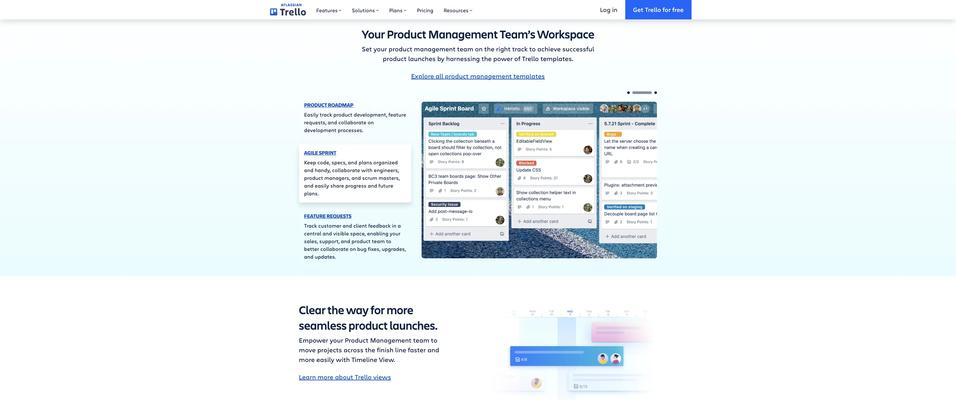 Task type: locate. For each thing, give the bounding box(es) containing it.
collaborate up processes.
[[339, 119, 367, 126]]

2 horizontal spatial on
[[475, 44, 483, 53]]

1 horizontal spatial management
[[428, 26, 498, 42]]

and down the scrum
[[368, 182, 377, 189]]

product roadmap link
[[304, 101, 354, 109]]

trello right get
[[645, 5, 662, 13]]

0 horizontal spatial track
[[320, 111, 332, 118]]

2 horizontal spatial your
[[390, 230, 401, 237]]

space,
[[350, 230, 366, 237]]

2 vertical spatial your
[[330, 336, 343, 345]]

better
[[304, 246, 319, 253]]

masters,
[[379, 175, 400, 181]]

support,
[[320, 238, 340, 245]]

1 vertical spatial with
[[336, 356, 350, 364]]

0 horizontal spatial for
[[371, 302, 385, 318]]

1 vertical spatial to
[[386, 238, 391, 245]]

management
[[428, 26, 498, 42], [370, 336, 412, 345]]

0 vertical spatial collaborate
[[339, 119, 367, 126]]

1 vertical spatial easily
[[317, 356, 334, 364]]

track down "product roadmap" "link"
[[320, 111, 332, 118]]

team down enabling
[[372, 238, 385, 245]]

finish
[[377, 346, 394, 355]]

0 vertical spatial on
[[475, 44, 483, 53]]

1 vertical spatial trello
[[522, 54, 539, 63]]

on for track
[[368, 119, 374, 126]]

resources
[[444, 7, 469, 14]]

2 horizontal spatial more
[[387, 302, 414, 318]]

agile sprint keep code, specs, and plans organized and handy, collaborate with engineers, product managers, and scrum masters, and easily share progress and future plans.
[[304, 149, 400, 197]]

1 horizontal spatial with
[[362, 167, 373, 174]]

central
[[304, 230, 321, 237]]

1 vertical spatial in
[[392, 222, 397, 229]]

and up plans.
[[304, 182, 314, 189]]

for inside 'get trello for free' 'link'
[[663, 5, 671, 13]]

product up across
[[345, 336, 369, 345]]

0 vertical spatial team
[[457, 44, 474, 53]]

1 horizontal spatial team
[[413, 336, 430, 345]]

0 vertical spatial your
[[374, 44, 387, 53]]

1 horizontal spatial more
[[318, 373, 334, 382]]

and right faster
[[428, 346, 439, 355]]

0 vertical spatial to
[[530, 44, 536, 53]]

0 vertical spatial track
[[513, 44, 528, 53]]

future
[[379, 182, 393, 189]]

0 horizontal spatial on
[[350, 246, 356, 253]]

product up bug
[[352, 238, 371, 245]]

1 horizontal spatial for
[[663, 5, 671, 13]]

0 horizontal spatial management
[[370, 336, 412, 345]]

and up 'development'
[[328, 119, 337, 126]]

management inside your product management team's workspace set your product management team on the right track to achieve successful product launches by harnessing the power of trello templates.
[[414, 44, 456, 53]]

easily down projects
[[317, 356, 334, 364]]

0 vertical spatial product
[[387, 26, 427, 42]]

0 vertical spatial more
[[387, 302, 414, 318]]

your down a
[[390, 230, 401, 237]]

get
[[633, 5, 644, 13]]

product right all
[[445, 72, 469, 80]]

achieve
[[538, 44, 561, 53]]

view.
[[379, 356, 395, 364]]

0 horizontal spatial to
[[386, 238, 391, 245]]

organized
[[374, 159, 398, 166]]

0 vertical spatial management
[[414, 44, 456, 53]]

team
[[457, 44, 474, 53], [372, 238, 385, 245], [413, 336, 430, 345]]

1 horizontal spatial trello
[[522, 54, 539, 63]]

2 horizontal spatial trello
[[645, 5, 662, 13]]

easily
[[315, 182, 329, 189], [317, 356, 334, 364]]

clear
[[299, 302, 326, 318]]

1 vertical spatial management
[[370, 336, 412, 345]]

on up harnessing
[[475, 44, 483, 53]]

your right set
[[374, 44, 387, 53]]

0 horizontal spatial more
[[299, 356, 315, 364]]

2 vertical spatial more
[[318, 373, 334, 382]]

collaborate down support,
[[321, 246, 349, 253]]

track up the 'of'
[[513, 44, 528, 53]]

1 horizontal spatial to
[[431, 336, 438, 345]]

0 vertical spatial easily
[[315, 182, 329, 189]]

pricing
[[417, 7, 434, 14]]

product down plans "dropdown button"
[[387, 26, 427, 42]]

your inside your product management team's workspace set your product management team on the right track to achieve successful product launches by harnessing the power of trello templates.
[[374, 44, 387, 53]]

more
[[387, 302, 414, 318], [299, 356, 315, 364], [318, 373, 334, 382]]

managers,
[[325, 175, 350, 181]]

management up finish
[[370, 336, 412, 345]]

0 vertical spatial management
[[428, 26, 498, 42]]

on left bug
[[350, 246, 356, 253]]

team inside feature requests track customer and client feedback in a central and visible space, enabling your sales, support, and product team to better collaborate on bug fixes, upgrades, and updates.
[[372, 238, 385, 245]]

empower
[[299, 336, 328, 345]]

the
[[485, 44, 495, 53], [482, 54, 492, 63], [328, 302, 344, 318], [365, 346, 375, 355]]

with down across
[[336, 356, 350, 364]]

the up timeline
[[365, 346, 375, 355]]

1 vertical spatial for
[[371, 302, 385, 318]]

0 horizontal spatial management
[[414, 44, 456, 53]]

0 horizontal spatial in
[[392, 222, 397, 229]]

your up projects
[[330, 336, 343, 345]]

1 vertical spatial on
[[368, 119, 374, 126]]

in right log
[[612, 5, 618, 13]]

product down roadmap
[[334, 111, 353, 118]]

collaborate down specs,
[[332, 167, 360, 174]]

1 vertical spatial more
[[299, 356, 315, 364]]

roadmap
[[328, 101, 354, 109]]

2 vertical spatial team
[[413, 336, 430, 345]]

1 vertical spatial product
[[345, 336, 369, 345]]

to left achieve
[[530, 44, 536, 53]]

explore
[[411, 72, 434, 80]]

collaborate inside product roadmap easily track product development, feature requests, and collaborate on development processes.
[[339, 119, 367, 126]]

for
[[663, 5, 671, 13], [371, 302, 385, 318]]

1 horizontal spatial track
[[513, 44, 528, 53]]

0 horizontal spatial your
[[330, 336, 343, 345]]

for right way
[[371, 302, 385, 318]]

on
[[475, 44, 483, 53], [368, 119, 374, 126], [350, 246, 356, 253]]

to inside your product management team's workspace set your product management team on the right track to achieve successful product launches by harnessing the power of trello templates.
[[530, 44, 536, 53]]

to down launches.
[[431, 336, 438, 345]]

your inside clear the way for more seamless product launches. empower your product management team to move projects across the finish line faster and more easily with timeline view.
[[330, 336, 343, 345]]

2 horizontal spatial to
[[530, 44, 536, 53]]

on inside product roadmap easily track product development, feature requests, and collaborate on development processes.
[[368, 119, 374, 126]]

about
[[335, 373, 353, 382]]

solutions button
[[347, 0, 384, 19]]

1 vertical spatial collaborate
[[332, 167, 360, 174]]

keep
[[304, 159, 316, 166]]

1 horizontal spatial on
[[368, 119, 374, 126]]

1 horizontal spatial your
[[374, 44, 387, 53]]

track
[[513, 44, 528, 53], [320, 111, 332, 118]]

0 vertical spatial in
[[612, 5, 618, 13]]

2 vertical spatial to
[[431, 336, 438, 345]]

with down plans
[[362, 167, 373, 174]]

client
[[354, 222, 367, 229]]

handy,
[[315, 167, 331, 174]]

explore all product management templates link
[[411, 72, 545, 80]]

requests,
[[304, 119, 327, 126]]

and down "keep" at the top of the page
[[304, 167, 314, 174]]

management up by
[[414, 44, 456, 53]]

processes.
[[338, 127, 363, 133]]

views
[[373, 373, 391, 382]]

and left plans
[[348, 159, 358, 166]]

resources button
[[439, 0, 478, 19]]

product up launches
[[389, 44, 413, 53]]

agile sprint link
[[304, 149, 337, 156]]

easily up plans.
[[315, 182, 329, 189]]

2 vertical spatial collaborate
[[321, 246, 349, 253]]

team inside your product management team's workspace set your product management team on the right track to achieve successful product launches by harnessing the power of trello templates.
[[457, 44, 474, 53]]

timeline
[[352, 356, 377, 364]]

an illustration showing timeline view. image
[[483, 302, 658, 400]]

power
[[494, 54, 513, 63]]

easily inside agile sprint keep code, specs, and plans organized and handy, collaborate with engineers, product managers, and scrum masters, and easily share progress and future plans.
[[315, 182, 329, 189]]

learn more about trello views
[[299, 373, 391, 382]]

2 horizontal spatial team
[[457, 44, 474, 53]]

your
[[362, 26, 385, 42]]

management
[[414, 44, 456, 53], [471, 72, 512, 80]]

sprint
[[319, 149, 337, 156]]

0 vertical spatial with
[[362, 167, 373, 174]]

1 vertical spatial your
[[390, 230, 401, 237]]

upgrades,
[[382, 246, 406, 253]]

features
[[316, 7, 338, 14]]

to inside feature requests track customer and client feedback in a central and visible space, enabling your sales, support, and product team to better collaborate on bug fixes, upgrades, and updates.
[[386, 238, 391, 245]]

0 horizontal spatial team
[[372, 238, 385, 245]]

feature
[[304, 213, 326, 220]]

0 vertical spatial for
[[663, 5, 671, 13]]

0 horizontal spatial product
[[345, 336, 369, 345]]

1 vertical spatial management
[[471, 72, 512, 80]]

management down resources dropdown button
[[428, 26, 498, 42]]

on inside your product management team's workspace set your product management team on the right track to achieve successful product launches by harnessing the power of trello templates.
[[475, 44, 483, 53]]

harnessing
[[446, 54, 480, 63]]

a
[[398, 222, 401, 229]]

1 vertical spatial track
[[320, 111, 332, 118]]

2 vertical spatial trello
[[355, 373, 372, 382]]

2 vertical spatial on
[[350, 246, 356, 253]]

trello right the 'of'
[[522, 54, 539, 63]]

trello inside your product management team's workspace set your product management team on the right track to achieve successful product launches by harnessing the power of trello templates.
[[522, 54, 539, 63]]

collaborate inside agile sprint keep code, specs, and plans organized and handy, collaborate with engineers, product managers, and scrum masters, and easily share progress and future plans.
[[332, 167, 360, 174]]

to
[[530, 44, 536, 53], [386, 238, 391, 245], [431, 336, 438, 345]]

plans.
[[304, 190, 319, 197]]

1 horizontal spatial in
[[612, 5, 618, 13]]

1 horizontal spatial product
[[387, 26, 427, 42]]

product down handy, on the left top of the page
[[304, 175, 323, 181]]

to up 'upgrades,'
[[386, 238, 391, 245]]

code,
[[318, 159, 330, 166]]

0 vertical spatial trello
[[645, 5, 662, 13]]

in left a
[[392, 222, 397, 229]]

log in
[[600, 5, 618, 13]]

product inside feature requests track customer and client feedback in a central and visible space, enabling your sales, support, and product team to better collaborate on bug fixes, upgrades, and updates.
[[352, 238, 371, 245]]

for left free
[[663, 5, 671, 13]]

product up across
[[349, 318, 388, 333]]

team up harnessing
[[457, 44, 474, 53]]

management down the power
[[471, 72, 512, 80]]

management inside your product management team's workspace set your product management team on the right track to achieve successful product launches by harnessing the power of trello templates.
[[428, 26, 498, 42]]

team up faster
[[413, 336, 430, 345]]

0 horizontal spatial with
[[336, 356, 350, 364]]

enabling
[[367, 230, 389, 237]]

trello down timeline
[[355, 373, 372, 382]]

share
[[331, 182, 344, 189]]

product inside your product management team's workspace set your product management team on the right track to achieve successful product launches by harnessing the power of trello templates.
[[387, 26, 427, 42]]

1 vertical spatial team
[[372, 238, 385, 245]]

on down development,
[[368, 119, 374, 126]]



Task type: vqa. For each thing, say whether or not it's contained in the screenshot.
'in' within Now you can see how Trello keeps everyone on the same page with all of the information in one place. You are ready to
no



Task type: describe. For each thing, give the bounding box(es) containing it.
solutions
[[352, 7, 375, 14]]

learn
[[299, 373, 316, 382]]

0 horizontal spatial trello
[[355, 373, 372, 382]]

easily inside clear the way for more seamless product launches. empower your product management team to move projects across the finish line faster and more easily with timeline view.
[[317, 356, 334, 364]]

product inside clear the way for more seamless product launches. empower your product management team to move projects across the finish line faster and more easily with timeline view.
[[345, 336, 369, 345]]

get trello for free link
[[626, 0, 692, 19]]

features button
[[311, 0, 347, 19]]

templates
[[514, 72, 545, 80]]

development,
[[354, 111, 387, 118]]

scrum
[[362, 175, 377, 181]]

track inside product roadmap easily track product development, feature requests, and collaborate on development processes.
[[320, 111, 332, 118]]

plans
[[359, 159, 372, 166]]

the left right
[[485, 44, 495, 53]]

your inside feature requests track customer and client feedback in a central and visible space, enabling your sales, support, and product team to better collaborate on bug fixes, upgrades, and updates.
[[390, 230, 401, 237]]

in inside feature requests track customer and client feedback in a central and visible space, enabling your sales, support, and product team to better collaborate on bug fixes, upgrades, and updates.
[[392, 222, 397, 229]]

fixes,
[[368, 246, 381, 253]]

faster
[[408, 346, 426, 355]]

launches
[[408, 54, 436, 63]]

agile
[[304, 149, 318, 156]]

all
[[436, 72, 444, 80]]

collaborate inside feature requests track customer and client feedback in a central and visible space, enabling your sales, support, and product team to better collaborate on bug fixes, upgrades, and updates.
[[321, 246, 349, 253]]

and up support,
[[323, 230, 332, 237]]

clear the way for more seamless product launches. empower your product management team to move projects across the finish line faster and more easily with timeline view.
[[299, 302, 439, 364]]

bug
[[357, 246, 367, 253]]

explore all product management templates
[[411, 72, 545, 80]]

updates.
[[315, 253, 336, 260]]

management inside clear the way for more seamless product launches. empower your product management team to move projects across the finish line faster and more easily with timeline view.
[[370, 336, 412, 345]]

1 horizontal spatial management
[[471, 72, 512, 80]]

get trello for free
[[633, 5, 684, 13]]

requests
[[327, 213, 352, 220]]

and down better
[[304, 253, 314, 260]]

with inside agile sprint keep code, specs, and plans organized and handy, collaborate with engineers, product managers, and scrum masters, and easily share progress and future plans.
[[362, 167, 373, 174]]

product left launches
[[383, 54, 407, 63]]

right
[[496, 44, 511, 53]]

learn more about trello views link
[[299, 373, 391, 382]]

across
[[344, 346, 364, 355]]

the left way
[[328, 302, 344, 318]]

track
[[304, 222, 317, 229]]

templates.
[[541, 54, 574, 63]]

plans
[[389, 7, 403, 14]]

for inside clear the way for more seamless product launches. empower your product management team to move projects across the finish line faster and more easily with timeline view.
[[371, 302, 385, 318]]

to inside clear the way for more seamless product launches. empower your product management team to move projects across the finish line faster and more easily with timeline view.
[[431, 336, 438, 345]]

product inside product roadmap easily track product development, feature requests, and collaborate on development processes.
[[334, 111, 353, 118]]

free
[[673, 5, 684, 13]]

sales,
[[304, 238, 318, 245]]

set
[[362, 44, 372, 53]]

atlassian trello image
[[270, 4, 306, 16]]

trello inside 'link'
[[645, 5, 662, 13]]

on inside feature requests track customer and client feedback in a central and visible space, enabling your sales, support, and product team to better collaborate on bug fixes, upgrades, and updates.
[[350, 246, 356, 253]]

product roadmap easily track product development, feature requests, and collaborate on development processes.
[[304, 101, 406, 133]]

projects
[[317, 346, 342, 355]]

workspace
[[538, 26, 595, 42]]

feature requests track customer and client feedback in a central and visible space, enabling your sales, support, and product team to better collaborate on bug fixes, upgrades, and updates.
[[304, 213, 406, 260]]

development
[[304, 127, 337, 133]]

track inside your product management team's workspace set your product management team on the right track to achieve successful product launches by harnessing the power of trello templates.
[[513, 44, 528, 53]]

customer
[[318, 222, 342, 229]]

launches.
[[390, 318, 438, 333]]

of
[[515, 54, 521, 63]]

progress
[[345, 182, 367, 189]]

visible
[[333, 230, 349, 237]]

and down visible
[[341, 238, 350, 245]]

the left the power
[[482, 54, 492, 63]]

with inside clear the way for more seamless product launches. empower your product management team to move projects across the finish line faster and more easily with timeline view.
[[336, 356, 350, 364]]

feedback
[[368, 222, 391, 229]]

team inside clear the way for more seamless product launches. empower your product management team to move projects across the finish line faster and more easily with timeline view.
[[413, 336, 430, 345]]

on for team's
[[475, 44, 483, 53]]

product inside clear the way for more seamless product launches. empower your product management team to move projects across the finish line faster and more easily with timeline view.
[[349, 318, 388, 333]]

your product management team's workspace set your product management team on the right track to achieve successful product launches by harnessing the power of trello templates.
[[362, 26, 595, 63]]

log
[[600, 5, 611, 13]]

team's
[[500, 26, 536, 42]]

product
[[304, 101, 327, 109]]

engineers,
[[374, 167, 399, 174]]

plans button
[[384, 0, 412, 19]]

feature requests link
[[304, 213, 352, 220]]

and up the progress
[[352, 175, 361, 181]]

way
[[346, 302, 369, 318]]

specs,
[[332, 159, 347, 166]]

product inside agile sprint keep code, specs, and plans organized and handy, collaborate with engineers, product managers, and scrum masters, and easily share progress and future plans.
[[304, 175, 323, 181]]

and inside product roadmap easily track product development, feature requests, and collaborate on development processes.
[[328, 119, 337, 126]]

seamless
[[299, 318, 347, 333]]

and inside clear the way for more seamless product launches. empower your product management team to move projects across the finish line faster and more easily with timeline view.
[[428, 346, 439, 355]]

and up visible
[[343, 222, 352, 229]]

move
[[299, 346, 316, 355]]

line
[[395, 346, 407, 355]]

successful
[[563, 44, 595, 53]]

easily
[[304, 111, 319, 118]]

feature
[[389, 111, 406, 118]]

pricing link
[[412, 0, 439, 19]]

by
[[438, 54, 445, 63]]

log in link
[[593, 0, 626, 19]]



